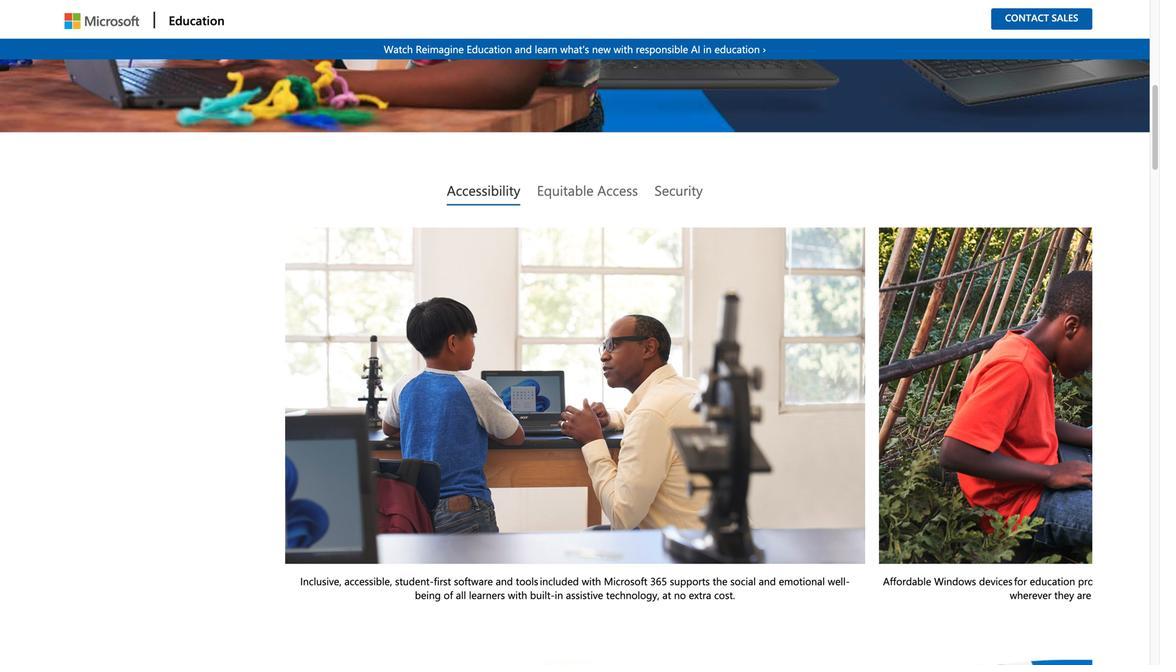 Task type: describe. For each thing, give the bounding box(es) containing it.
inclusive, accessible, student-first software and tools included with microsoft 365 supports the social and emotional well- being of all learners with built-in assistive technology, at no extra cost.
[[300, 575, 850, 602]]

being
[[415, 588, 441, 602]]

accessible,
[[345, 575, 392, 588]]

first
[[434, 575, 451, 588]]

microsoftlogo image
[[64, 13, 139, 29]]

security tab
[[655, 181, 703, 207]]

sales
[[1052, 11, 1079, 24]]

0 horizontal spatial and
[[496, 575, 513, 588]]

supports
[[670, 575, 710, 588]]

new
[[592, 42, 611, 56]]

tools included
[[516, 575, 579, 588]]

tab list containing accessibility
[[66, 181, 1085, 207]]

equitable
[[537, 181, 594, 199]]

learners
[[469, 588, 505, 602]]

watch reimagine education and learn what's new with responsible ai in education ›
[[384, 42, 766, 56]]

built-
[[530, 588, 555, 602]]

cost.
[[715, 588, 736, 602]]

well-
[[828, 575, 850, 588]]

education link
[[154, 1, 229, 39]]

watch reimagine education and learn what's new with responsible ai in education › link
[[0, 39, 1150, 59]]

1 horizontal spatial in
[[704, 42, 712, 56]]

›
[[763, 42, 766, 56]]

access
[[598, 181, 638, 199]]

contact sales
[[1006, 11, 1079, 24]]

1 horizontal spatial and
[[515, 42, 532, 56]]

security
[[655, 181, 703, 199]]

365
[[651, 575, 667, 588]]

with for responsible
[[614, 42, 633, 56]]

with for microsoft
[[582, 575, 602, 588]]

accessibility tab
[[447, 181, 521, 207]]



Task type: vqa. For each thing, say whether or not it's contained in the screenshot.
THE THE inside What's the difference between Office 2021 (one-time purchase) and Microsoft 365 (subscription)? DROPDOWN BUTTON
no



Task type: locate. For each thing, give the bounding box(es) containing it.
education
[[715, 42, 760, 56]]

reimagine
[[416, 42, 464, 56]]

in
[[704, 42, 712, 56], [555, 588, 563, 602]]

with
[[614, 42, 633, 56], [582, 575, 602, 588], [508, 588, 528, 602]]

inclusive,
[[300, 575, 342, 588]]

with left microsoft
[[582, 575, 602, 588]]

0 horizontal spatial in
[[555, 588, 563, 602]]

contact sales link
[[1006, 11, 1079, 24]]

and left learn
[[515, 42, 532, 56]]

software
[[454, 575, 493, 588]]

and
[[515, 42, 532, 56], [496, 575, 513, 588], [759, 575, 776, 588]]

contact
[[1006, 11, 1050, 24]]

0 horizontal spatial education
[[169, 12, 225, 28]]

0 vertical spatial education
[[169, 12, 225, 28]]

all
[[456, 588, 466, 602]]

the
[[713, 575, 728, 588]]

watch
[[384, 42, 413, 56]]

social
[[731, 575, 756, 588]]

of
[[444, 588, 453, 602]]

learn
[[535, 42, 558, 56]]

equitable access
[[537, 181, 638, 199]]

emotional
[[779, 575, 825, 588]]

1 vertical spatial education
[[467, 42, 512, 56]]

education inside watch reimagine education and learn what's new with responsible ai in education › link
[[467, 42, 512, 56]]

with left built-
[[508, 588, 528, 602]]

assistive
[[566, 588, 604, 602]]

in right ai
[[704, 42, 712, 56]]

ai
[[691, 42, 701, 56]]

with right new
[[614, 42, 633, 56]]

no
[[674, 588, 686, 602]]

2 horizontal spatial with
[[614, 42, 633, 56]]

what's
[[561, 42, 590, 56]]

0 horizontal spatial with
[[508, 588, 528, 602]]

equitable access tab
[[537, 181, 638, 207]]

inclusive, accessible, student-first software and tools included with microsoft 365 supports the social and emotional well- being of all learners with built-in assistive technology, at no extra cost. tab panel
[[285, 228, 866, 602]]

in inside inclusive, accessible, student-first software and tools included with microsoft 365 supports the social and emotional well- being of all learners with built-in assistive technology, at no extra cost.
[[555, 588, 563, 602]]

technology,
[[606, 588, 660, 602]]

extra
[[689, 588, 712, 602]]

accessibility
[[447, 181, 521, 199]]

education
[[169, 12, 225, 28], [467, 42, 512, 56]]

0 vertical spatial in
[[704, 42, 712, 56]]

in left 'assistive'
[[555, 588, 563, 602]]

and right social
[[759, 575, 776, 588]]

2 horizontal spatial and
[[759, 575, 776, 588]]

and right software on the bottom
[[496, 575, 513, 588]]

1 horizontal spatial with
[[582, 575, 602, 588]]

student-
[[395, 575, 434, 588]]

at
[[663, 588, 672, 602]]

1 vertical spatial in
[[555, 588, 563, 602]]

tab list
[[66, 181, 1085, 207]]

responsible
[[636, 42, 689, 56]]

education inside education link
[[169, 12, 225, 28]]

microsoft
[[604, 575, 648, 588]]

1 horizontal spatial education
[[467, 42, 512, 56]]



